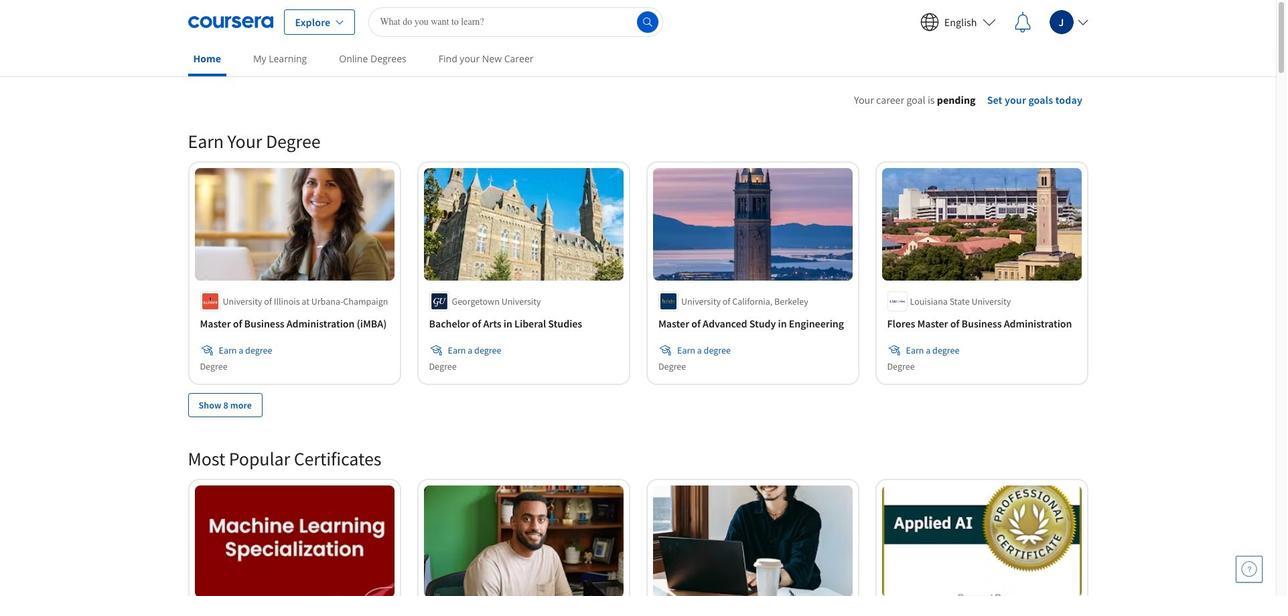 Task type: locate. For each thing, give the bounding box(es) containing it.
most popular certificates collection element
[[180, 425, 1096, 596]]

What do you want to learn? text field
[[369, 7, 663, 37]]

earn your degree collection element
[[180, 108, 1096, 439]]

help center image
[[1241, 561, 1257, 577]]

None search field
[[369, 7, 663, 37]]

coursera image
[[188, 11, 273, 32]]

region
[[798, 111, 1233, 243]]



Task type: vqa. For each thing, say whether or not it's contained in the screenshot.
Region
yes



